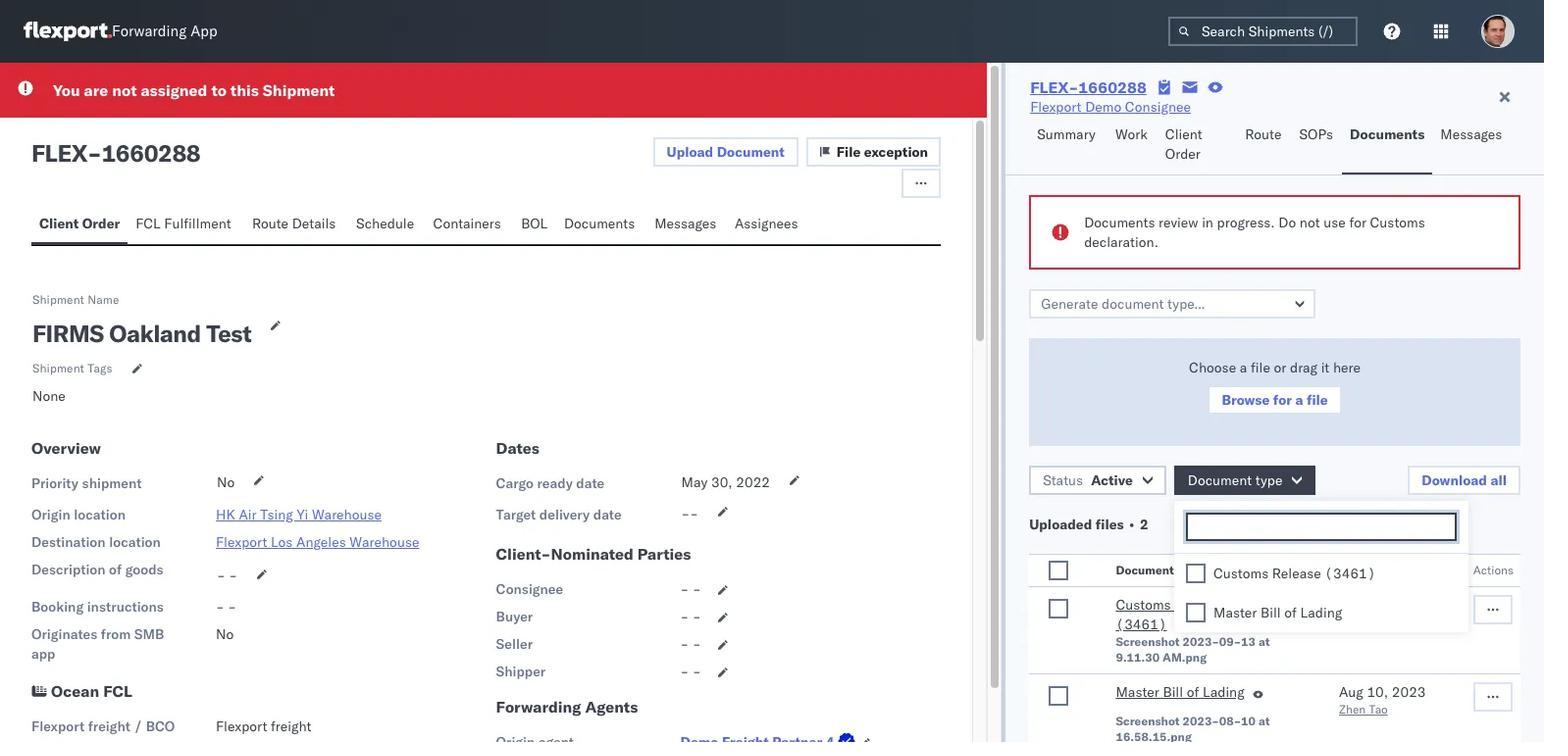 Task type: locate. For each thing, give the bounding box(es) containing it.
0 horizontal spatial messages button
[[647, 206, 727, 244]]

(3461) up 9.11.30
[[1116, 616, 1167, 634]]

1 vertical spatial documents button
[[556, 206, 647, 244]]

priority shipment
[[31, 475, 142, 492]]

documents inside documents review in progress. do not use for customs declaration.
[[1084, 214, 1155, 232]]

10
[[1241, 714, 1256, 729]]

no
[[217, 474, 235, 491], [216, 626, 234, 644]]

0 horizontal spatial messages
[[655, 215, 716, 232]]

0 horizontal spatial forwarding
[[112, 22, 187, 41]]

flexport for flexport demo consignee
[[1030, 98, 1082, 116]]

customs
[[1370, 214, 1425, 232], [1213, 565, 1269, 582], [1116, 596, 1171, 614]]

route
[[1245, 126, 1282, 143], [252, 215, 288, 232]]

assignees button
[[727, 206, 809, 244]]

client
[[1165, 126, 1202, 143], [39, 215, 79, 232]]

1 vertical spatial release
[[1174, 596, 1223, 614]]

0 vertical spatial release
[[1272, 565, 1321, 582]]

2023
[[1391, 596, 1425, 614], [1392, 684, 1426, 701]]

hk air tsing yi warehouse
[[216, 506, 382, 524]]

customs right use
[[1370, 214, 1425, 232]]

of down am.png
[[1187, 684, 1199, 701]]

2023- down master bill of lading link
[[1183, 714, 1219, 729]]

document right upload
[[717, 143, 785, 161]]

1 vertical spatial not
[[1300, 214, 1320, 232]]

customs right type
[[1213, 565, 1269, 582]]

may
[[681, 474, 708, 491]]

bco
[[146, 718, 175, 736]]

oakland
[[109, 319, 201, 348]]

app
[[31, 645, 55, 663]]

timestamp / user
[[1339, 555, 1408, 586]]

master up 09-
[[1213, 604, 1257, 622]]

a
[[1240, 359, 1247, 377], [1295, 391, 1303, 409]]

client down flex
[[39, 215, 79, 232]]

2 at from the top
[[1259, 714, 1270, 729]]

shipment tags
[[32, 361, 112, 376]]

shipment right this
[[263, 80, 335, 100]]

1 vertical spatial fcl
[[103, 682, 132, 701]]

1 horizontal spatial fcl
[[136, 215, 161, 232]]

-
[[87, 138, 101, 168], [681, 505, 690, 523], [690, 505, 698, 523], [217, 567, 225, 585], [229, 567, 237, 585], [680, 581, 689, 598], [692, 581, 701, 598], [216, 598, 224, 616], [228, 598, 236, 616], [680, 608, 689, 626], [692, 608, 701, 626], [680, 636, 689, 653], [692, 636, 701, 653], [680, 663, 689, 681], [692, 663, 701, 681]]

bol button
[[513, 206, 556, 244]]

overview
[[31, 438, 101, 458]]

1 horizontal spatial release
[[1272, 565, 1321, 582]]

flexport right bco at the bottom left
[[216, 718, 267, 736]]

0 horizontal spatial documents button
[[556, 206, 647, 244]]

1 vertical spatial order
[[82, 215, 120, 232]]

documents button right bol in the left top of the page
[[556, 206, 647, 244]]

client order down flex
[[39, 215, 120, 232]]

1 horizontal spatial forwarding
[[496, 697, 581, 717]]

of left goods
[[109, 561, 122, 579]]

client right work
[[1165, 126, 1202, 143]]

file down the it
[[1307, 391, 1328, 409]]

1 horizontal spatial freight
[[271, 718, 311, 736]]

1 horizontal spatial client
[[1165, 126, 1202, 143]]

no right smb
[[216, 626, 234, 644]]

1 horizontal spatial client order button
[[1157, 117, 1237, 175]]

instructions
[[87, 598, 164, 616]]

2 vertical spatial shipment
[[32, 361, 84, 376]]

customs release (3461)
[[1213, 565, 1376, 582], [1116, 596, 1223, 634]]

0 vertical spatial consignee
[[1125, 98, 1191, 116]]

2023- inside the screenshot 2023-08-10 at 16.58.15.png
[[1183, 714, 1219, 729]]

shipment up firms
[[32, 292, 84, 307]]

2 vertical spatial customs
[[1116, 596, 1171, 614]]

1 freight from the left
[[88, 718, 130, 736]]

0 vertical spatial not
[[112, 80, 137, 100]]

zhen
[[1339, 702, 1366, 717]]

1 screenshot from the top
[[1116, 635, 1180, 649]]

0 vertical spatial bill
[[1261, 604, 1281, 622]]

1 horizontal spatial not
[[1300, 214, 1320, 232]]

/ right type
[[1206, 563, 1214, 578]]

tao
[[1369, 702, 1388, 717]]

at right 13
[[1259, 635, 1270, 649]]

/ right timestamp
[[1401, 555, 1408, 570]]

client-
[[496, 544, 551, 564]]

0 vertical spatial forwarding
[[112, 22, 187, 41]]

consignee up work
[[1125, 98, 1191, 116]]

document for document type
[[1188, 472, 1252, 490]]

date right ready
[[576, 475, 605, 492]]

1 horizontal spatial file
[[1307, 391, 1328, 409]]

2023 up teste
[[1391, 596, 1425, 614]]

smb
[[134, 626, 164, 644]]

forwarding left app
[[112, 22, 187, 41]]

lading
[[1300, 604, 1342, 622], [1203, 684, 1245, 701]]

2 screenshot from the top
[[1116, 714, 1180, 729]]

originates from smb app
[[31, 626, 164, 663]]

priority
[[31, 475, 79, 492]]

08-
[[1219, 714, 1241, 729]]

0 horizontal spatial order
[[82, 215, 120, 232]]

2023 inside the aug 10, 2023 zhen tao
[[1392, 684, 1426, 701]]

screenshot for sep
[[1116, 635, 1180, 649]]

1 vertical spatial consignee
[[496, 581, 563, 598]]

documents right bol button
[[564, 215, 635, 232]]

file left or
[[1251, 359, 1270, 377]]

order
[[1165, 145, 1201, 163], [82, 215, 120, 232]]

0 horizontal spatial freight
[[88, 718, 130, 736]]

shipment up none
[[32, 361, 84, 376]]

1 horizontal spatial documents button
[[1342, 117, 1433, 175]]

lading inside master bill of lading link
[[1203, 684, 1245, 701]]

0 horizontal spatial file
[[1251, 359, 1270, 377]]

1 horizontal spatial route
[[1245, 126, 1282, 143]]

1 vertical spatial messages
[[655, 215, 716, 232]]

flexport down ocean
[[31, 718, 85, 736]]

1 vertical spatial master bill of lading
[[1116, 684, 1245, 701]]

14,
[[1366, 596, 1388, 614]]

0 vertical spatial messages
[[1440, 126, 1502, 143]]

customs release (3461) up sep
[[1213, 565, 1376, 582]]

1 2023 from the top
[[1391, 596, 1425, 614]]

None text field
[[1193, 520, 1455, 537]]

aug
[[1339, 684, 1363, 701]]

flex - 1660288
[[31, 138, 200, 168]]

10,
[[1367, 684, 1388, 701]]

0 vertical spatial location
[[74, 506, 126, 524]]

order right work 'button'
[[1165, 145, 1201, 163]]

1 vertical spatial 2023
[[1392, 684, 1426, 701]]

uploaded
[[1029, 516, 1092, 534]]

2 2023 from the top
[[1392, 684, 1426, 701]]

- - for buyer
[[680, 608, 701, 626]]

a down drag
[[1295, 391, 1303, 409]]

0 vertical spatial client order button
[[1157, 117, 1237, 175]]

1 vertical spatial messages button
[[647, 206, 727, 244]]

you
[[53, 80, 80, 100]]

at inside screenshot 2023-09-13 at 9.11.30 am.png
[[1259, 635, 1270, 649]]

1 vertical spatial client order button
[[31, 206, 128, 244]]

2 freight from the left
[[271, 718, 311, 736]]

1 vertical spatial customs release (3461)
[[1116, 596, 1223, 634]]

0 vertical spatial screenshot
[[1116, 635, 1180, 649]]

0 horizontal spatial for
[[1273, 391, 1292, 409]]

location up goods
[[109, 534, 161, 551]]

0 horizontal spatial 1660288
[[101, 138, 200, 168]]

warehouse up angeles
[[312, 506, 382, 524]]

forwarding down shipper
[[496, 697, 581, 717]]

(3461)
[[1325, 565, 1376, 582], [1116, 616, 1167, 634]]

1 vertical spatial shipment
[[32, 292, 84, 307]]

release down document type / filename
[[1174, 596, 1223, 614]]

0 horizontal spatial route
[[252, 215, 288, 232]]

None checkbox
[[1049, 599, 1068, 619]]

1 vertical spatial forwarding
[[496, 697, 581, 717]]

lading up 08-
[[1203, 684, 1245, 701]]

2023 right 10,
[[1392, 684, 1426, 701]]

fcl inside button
[[136, 215, 161, 232]]

1 horizontal spatial messages button
[[1433, 117, 1513, 175]]

flexport inside flexport demo consignee link
[[1030, 98, 1082, 116]]

shipment for firms oakland test
[[32, 292, 84, 307]]

order inside the client order
[[1165, 145, 1201, 163]]

active
[[1091, 472, 1133, 490]]

destination
[[31, 534, 106, 551]]

1660288 down assigned
[[101, 138, 200, 168]]

no up hk
[[217, 474, 235, 491]]

messages
[[1440, 126, 1502, 143], [655, 215, 716, 232]]

0 vertical spatial customs release (3461)
[[1213, 565, 1376, 582]]

0 vertical spatial route
[[1245, 126, 1282, 143]]

flexport freight
[[216, 718, 311, 736]]

master bill of lading
[[1213, 604, 1342, 622], [1116, 684, 1245, 701]]

file
[[1251, 359, 1270, 377], [1307, 391, 1328, 409]]

1 vertical spatial master
[[1116, 684, 1159, 701]]

0 vertical spatial (3461)
[[1325, 565, 1376, 582]]

bill inside list box
[[1261, 604, 1281, 622]]

all
[[1491, 472, 1507, 490]]

screenshot inside screenshot 2023-09-13 at 9.11.30 am.png
[[1116, 635, 1180, 649]]

timestamp / user button
[[1335, 551, 1434, 587]]

0 vertical spatial lading
[[1300, 604, 1342, 622]]

documents right sops
[[1350, 126, 1425, 143]]

0 vertical spatial order
[[1165, 145, 1201, 163]]

2023 for sep 14, 2023
[[1391, 596, 1425, 614]]

1 horizontal spatial bill
[[1261, 604, 1281, 622]]

0 horizontal spatial client
[[39, 215, 79, 232]]

0 horizontal spatial bill
[[1163, 684, 1183, 701]]

2 2023- from the top
[[1183, 714, 1219, 729]]

documents button right sops
[[1342, 117, 1433, 175]]

1660288 up flexport demo consignee
[[1078, 77, 1147, 97]]

flexport. image
[[24, 22, 112, 41]]

1 2023- from the top
[[1183, 635, 1219, 649]]

2023 inside sep 14, 2023 vasco teste
[[1391, 596, 1425, 614]]

1 vertical spatial location
[[109, 534, 161, 551]]

- - for shipper
[[680, 663, 701, 681]]

1 horizontal spatial /
[[1206, 563, 1214, 578]]

flexport down air
[[216, 534, 267, 551]]

flexport
[[1030, 98, 1082, 116], [216, 534, 267, 551], [31, 718, 85, 736], [216, 718, 267, 736]]

at inside the screenshot 2023-08-10 at 16.58.15.png
[[1259, 714, 1270, 729]]

none
[[32, 387, 66, 405]]

screenshot up 9.11.30
[[1116, 635, 1180, 649]]

/ for document type / filename
[[1206, 563, 1214, 578]]

not right do
[[1300, 214, 1320, 232]]

0 vertical spatial file
[[1251, 359, 1270, 377]]

upload document button
[[653, 137, 798, 167]]

documents up declaration. at top right
[[1084, 214, 1155, 232]]

type
[[1255, 472, 1283, 490]]

yi
[[297, 506, 308, 524]]

buyer
[[496, 608, 533, 626]]

screenshot inside the screenshot 2023-08-10 at 16.58.15.png
[[1116, 714, 1180, 729]]

1 vertical spatial client
[[39, 215, 79, 232]]

date up client-nominated parties
[[593, 506, 622, 524]]

not right the are
[[112, 80, 137, 100]]

/ left bco at the bottom left
[[134, 718, 142, 736]]

1 at from the top
[[1259, 635, 1270, 649]]

booking
[[31, 598, 84, 616]]

schedule button
[[348, 206, 425, 244]]

dates
[[496, 438, 539, 458]]

for right use
[[1349, 214, 1366, 232]]

0 horizontal spatial not
[[112, 80, 137, 100]]

2023- for aug
[[1183, 714, 1219, 729]]

test
[[206, 319, 251, 348]]

2023 for aug 10, 2023
[[1392, 684, 1426, 701]]

flexport for flexport freight / bco
[[31, 718, 85, 736]]

at
[[1259, 635, 1270, 649], [1259, 714, 1270, 729]]

1 vertical spatial customs
[[1213, 565, 1269, 582]]

target
[[496, 506, 536, 524]]

2023- up am.png
[[1183, 635, 1219, 649]]

0 vertical spatial documents button
[[1342, 117, 1433, 175]]

use
[[1324, 214, 1346, 232]]

0 vertical spatial 1660288
[[1078, 77, 1147, 97]]

customs release (3461) up screenshot 2023-09-13 at 9.11.30 am.png at the right bottom of page
[[1116, 596, 1223, 634]]

tsing
[[260, 506, 293, 524]]

0 horizontal spatial client order
[[39, 215, 120, 232]]

screenshot
[[1116, 635, 1180, 649], [1116, 714, 1180, 729]]

1 vertical spatial date
[[593, 506, 622, 524]]

location for destination location
[[109, 534, 161, 551]]

2 horizontal spatial /
[[1401, 555, 1408, 570]]

2 horizontal spatial document
[[1188, 472, 1252, 490]]

1 horizontal spatial a
[[1295, 391, 1303, 409]]

0 vertical spatial shipment
[[263, 80, 335, 100]]

a right choose on the right
[[1240, 359, 1247, 377]]

(3461) up sep
[[1325, 565, 1376, 582]]

1 vertical spatial client order
[[39, 215, 120, 232]]

1 vertical spatial lading
[[1203, 684, 1245, 701]]

1 horizontal spatial document
[[1116, 563, 1174, 578]]

assignees
[[735, 215, 798, 232]]

customs release (3461) link
[[1116, 595, 1272, 635]]

screenshot up 16.58.15.png
[[1116, 714, 1180, 729]]

release right filename
[[1272, 565, 1321, 582]]

bill down am.png
[[1163, 684, 1183, 701]]

are
[[84, 80, 108, 100]]

client order right work 'button'
[[1165, 126, 1202, 163]]

master bill of lading up 13
[[1213, 604, 1342, 622]]

list box
[[1174, 554, 1469, 633]]

client order
[[1165, 126, 1202, 163], [39, 215, 120, 232]]

forwarding for forwarding agents
[[496, 697, 581, 717]]

0 vertical spatial a
[[1240, 359, 1247, 377]]

for down or
[[1273, 391, 1292, 409]]

None checkbox
[[1049, 561, 1068, 581], [1186, 564, 1206, 584], [1186, 603, 1206, 623], [1049, 687, 1068, 706], [1049, 561, 1068, 581], [1186, 564, 1206, 584], [1186, 603, 1206, 623], [1049, 687, 1068, 706]]

forwarding for forwarding app
[[112, 22, 187, 41]]

master
[[1213, 604, 1257, 622], [1116, 684, 1159, 701]]

fcl left fulfillment
[[136, 215, 161, 232]]

sep
[[1339, 596, 1363, 614]]

schedule
[[356, 215, 414, 232]]

flexport down flex-
[[1030, 98, 1082, 116]]

0 horizontal spatial lading
[[1203, 684, 1245, 701]]

document inside button
[[1188, 472, 1252, 490]]

flex
[[31, 138, 87, 168]]

0 horizontal spatial document
[[717, 143, 785, 161]]

Search Shipments (/) text field
[[1168, 17, 1358, 46]]

0 vertical spatial client order
[[1165, 126, 1202, 163]]

order for leftmost client order button
[[82, 215, 120, 232]]

flexport for flexport freight
[[216, 718, 267, 736]]

0 vertical spatial for
[[1349, 214, 1366, 232]]

0 horizontal spatial (3461)
[[1116, 616, 1167, 634]]

forwarding app link
[[24, 22, 217, 41]]

order down "flex - 1660288"
[[82, 215, 120, 232]]

0 horizontal spatial a
[[1240, 359, 1247, 377]]

route left details
[[252, 215, 288, 232]]

document left the 'type'
[[1188, 472, 1252, 490]]

document left type
[[1116, 563, 1174, 578]]

- - for seller
[[680, 636, 701, 653]]

consignee up buyer
[[496, 581, 563, 598]]

client order button right work
[[1157, 117, 1237, 175]]

client order button up shipment name
[[31, 206, 128, 244]]

customs up 9.11.30
[[1116, 596, 1171, 614]]

1 horizontal spatial client order
[[1165, 126, 1202, 163]]

2023- inside screenshot 2023-09-13 at 9.11.30 am.png
[[1183, 635, 1219, 649]]

1 horizontal spatial 1660288
[[1078, 77, 1147, 97]]

of left sep
[[1284, 604, 1297, 622]]

- - for consignee
[[680, 581, 701, 598]]

1 vertical spatial for
[[1273, 391, 1292, 409]]

1 vertical spatial (3461)
[[1116, 616, 1167, 634]]

fcl up "flexport freight / bco"
[[103, 682, 132, 701]]

am.png
[[1163, 650, 1207, 665]]

1 vertical spatial 1660288
[[101, 138, 200, 168]]

ready
[[537, 475, 573, 492]]

0 horizontal spatial consignee
[[496, 581, 563, 598]]

lading down user
[[1300, 604, 1342, 622]]

bill down filename
[[1261, 604, 1281, 622]]

flex-1660288 link
[[1030, 77, 1147, 97]]

1 horizontal spatial (3461)
[[1325, 565, 1376, 582]]

at right 10
[[1259, 714, 1270, 729]]

freight for flexport freight
[[271, 718, 311, 736]]

description of goods
[[31, 561, 163, 579]]

shipment for none
[[32, 361, 84, 376]]

of
[[109, 561, 122, 579], [1284, 604, 1297, 622], [1187, 684, 1199, 701]]

2 vertical spatial of
[[1187, 684, 1199, 701]]

location up the destination location
[[74, 506, 126, 524]]

description
[[31, 561, 106, 579]]

sep 14, 2023 vasco teste
[[1339, 596, 1425, 630]]

master bill of lading down am.png
[[1116, 684, 1245, 701]]

document type
[[1188, 472, 1283, 490]]

los
[[271, 534, 293, 551]]

warehouse right angeles
[[350, 534, 419, 551]]

documents
[[1350, 126, 1425, 143], [1084, 214, 1155, 232], [564, 215, 635, 232]]

2
[[1140, 516, 1148, 534]]

master down 9.11.30
[[1116, 684, 1159, 701]]

0 vertical spatial customs
[[1370, 214, 1425, 232]]

1 horizontal spatial customs
[[1213, 565, 1269, 582]]

0 horizontal spatial /
[[134, 718, 142, 736]]

route left sops
[[1245, 126, 1282, 143]]



Task type: vqa. For each thing, say whether or not it's contained in the screenshot.
LTD
no



Task type: describe. For each thing, give the bounding box(es) containing it.
0 horizontal spatial of
[[109, 561, 122, 579]]

here
[[1333, 359, 1361, 377]]

0 vertical spatial warehouse
[[312, 506, 382, 524]]

you are not assigned to this shipment
[[53, 80, 335, 100]]

(3461) inside customs release (3461) link
[[1116, 616, 1167, 634]]

originates
[[31, 626, 97, 644]]

cargo
[[496, 475, 534, 492]]

hk air tsing yi warehouse link
[[216, 506, 382, 524]]

1 vertical spatial of
[[1284, 604, 1297, 622]]

flexport los angeles warehouse
[[216, 534, 419, 551]]

vasco
[[1339, 615, 1371, 630]]

date for target delivery date
[[593, 506, 622, 524]]

work button
[[1107, 117, 1157, 175]]

0 vertical spatial document
[[717, 143, 785, 161]]

document type button
[[1174, 466, 1316, 495]]

browse
[[1222, 391, 1270, 409]]

/ for flexport freight / bco
[[134, 718, 142, 736]]

13
[[1241, 635, 1256, 649]]

order for rightmost client order button
[[1165, 145, 1201, 163]]

files
[[1096, 516, 1124, 534]]

in
[[1202, 214, 1213, 232]]

download all
[[1422, 472, 1507, 490]]

choose
[[1189, 359, 1236, 377]]

browse for a file button
[[1208, 386, 1342, 415]]

route details button
[[244, 206, 348, 244]]

bol
[[521, 215, 548, 232]]

1 horizontal spatial of
[[1187, 684, 1199, 701]]

containers
[[433, 215, 501, 232]]

0 vertical spatial messages button
[[1433, 117, 1513, 175]]

choose a file or drag it here
[[1189, 359, 1361, 377]]

at for aug 10, 2023
[[1259, 714, 1270, 729]]

document type / filename button
[[1112, 559, 1300, 579]]

upload document
[[667, 143, 785, 161]]

app
[[190, 22, 217, 41]]

customs inside customs release (3461)
[[1116, 596, 1171, 614]]

document type / filename
[[1116, 563, 1268, 578]]

0 vertical spatial no
[[217, 474, 235, 491]]

- - for description of goods
[[217, 567, 237, 585]]

flexport for flexport los angeles warehouse
[[216, 534, 267, 551]]

consignee inside flexport demo consignee link
[[1125, 98, 1191, 116]]

0 horizontal spatial client order button
[[31, 206, 128, 244]]

route for route details
[[252, 215, 288, 232]]

file
[[837, 143, 861, 161]]

sops button
[[1291, 117, 1342, 175]]

customs inside documents review in progress. do not use for customs declaration.
[[1370, 214, 1425, 232]]

assigned
[[141, 80, 207, 100]]

not inside documents review in progress. do not use for customs declaration.
[[1300, 214, 1320, 232]]

Generate document type... text field
[[1029, 289, 1316, 319]]

0 horizontal spatial fcl
[[103, 682, 132, 701]]

details
[[292, 215, 336, 232]]

origin
[[31, 506, 70, 524]]

16.58.15.png
[[1116, 730, 1192, 743]]

firms oakland test
[[32, 319, 251, 348]]

for inside button
[[1273, 391, 1292, 409]]

file inside button
[[1307, 391, 1328, 409]]

date for cargo ready date
[[576, 475, 605, 492]]

for inside documents review in progress. do not use for customs declaration.
[[1349, 214, 1366, 232]]

summary button
[[1029, 117, 1107, 175]]

from
[[101, 626, 131, 644]]

30,
[[711, 474, 732, 491]]

freight for flexport freight / bco
[[88, 718, 130, 736]]

route for route
[[1245, 126, 1282, 143]]

1 vertical spatial no
[[216, 626, 234, 644]]

0 horizontal spatial documents
[[564, 215, 635, 232]]

fulfillment
[[164, 215, 231, 232]]

a inside the browse for a file button
[[1295, 391, 1303, 409]]

1 horizontal spatial messages
[[1440, 126, 1502, 143]]

0 vertical spatial client
[[1165, 126, 1202, 143]]

at for sep 14, 2023
[[1259, 635, 1270, 649]]

1 vertical spatial warehouse
[[350, 534, 419, 551]]

client-nominated parties
[[496, 544, 691, 564]]

exception
[[864, 143, 928, 161]]

cargo ready date
[[496, 475, 605, 492]]

screenshot for aug
[[1116, 714, 1180, 729]]

or
[[1274, 359, 1286, 377]]

flexport demo consignee link
[[1030, 97, 1191, 117]]

uploaded files ∙ 2
[[1029, 516, 1148, 534]]

parties
[[637, 544, 691, 564]]

documents review in progress. do not use for customs declaration.
[[1084, 214, 1425, 251]]

download all button
[[1408, 466, 1521, 495]]

shipment
[[82, 475, 142, 492]]

9.11.30
[[1116, 650, 1160, 665]]

name
[[88, 292, 119, 307]]

aug 10, 2023 zhen tao
[[1339, 684, 1426, 717]]

2 horizontal spatial documents
[[1350, 126, 1425, 143]]

timestamp
[[1339, 555, 1398, 570]]

route button
[[1237, 117, 1291, 175]]

∙
[[1127, 516, 1136, 534]]

flexport demo consignee
[[1030, 98, 1191, 116]]

route details
[[252, 215, 336, 232]]

may 30, 2022
[[681, 474, 770, 491]]

2023- for sep
[[1183, 635, 1219, 649]]

angeles
[[296, 534, 346, 551]]

location for origin location
[[74, 506, 126, 524]]

shipment name
[[32, 292, 119, 307]]

1 horizontal spatial lading
[[1300, 604, 1342, 622]]

0 horizontal spatial master
[[1116, 684, 1159, 701]]

summary
[[1037, 126, 1096, 143]]

upload
[[667, 143, 713, 161]]

master bill of lading inside list box
[[1213, 604, 1342, 622]]

flexport los angeles warehouse link
[[216, 534, 419, 551]]

download
[[1422, 472, 1487, 490]]

flex-
[[1030, 77, 1078, 97]]

goods
[[125, 561, 163, 579]]

ocean fcl
[[51, 682, 132, 701]]

containers button
[[425, 206, 513, 244]]

list box containing customs release (3461)
[[1174, 554, 1469, 633]]

seller
[[496, 636, 533, 653]]

flexport freight / bco
[[31, 718, 175, 736]]

actions
[[1473, 563, 1514, 578]]

flex-1660288
[[1030, 77, 1147, 97]]

firms
[[32, 319, 104, 348]]

sops
[[1299, 126, 1333, 143]]

file exception
[[837, 143, 928, 161]]

1 horizontal spatial master
[[1213, 604, 1257, 622]]

/ inside timestamp / user
[[1401, 555, 1408, 570]]

progress.
[[1217, 214, 1275, 232]]

air
[[239, 506, 257, 524]]

target delivery date
[[496, 506, 622, 524]]

destination location
[[31, 534, 161, 551]]

screenshot 2023-08-10 at 16.58.15.png
[[1116, 714, 1270, 743]]

document for document type / filename
[[1116, 563, 1174, 578]]

review
[[1159, 214, 1198, 232]]

status
[[1043, 472, 1083, 490]]

bill inside master bill of lading link
[[1163, 684, 1183, 701]]



